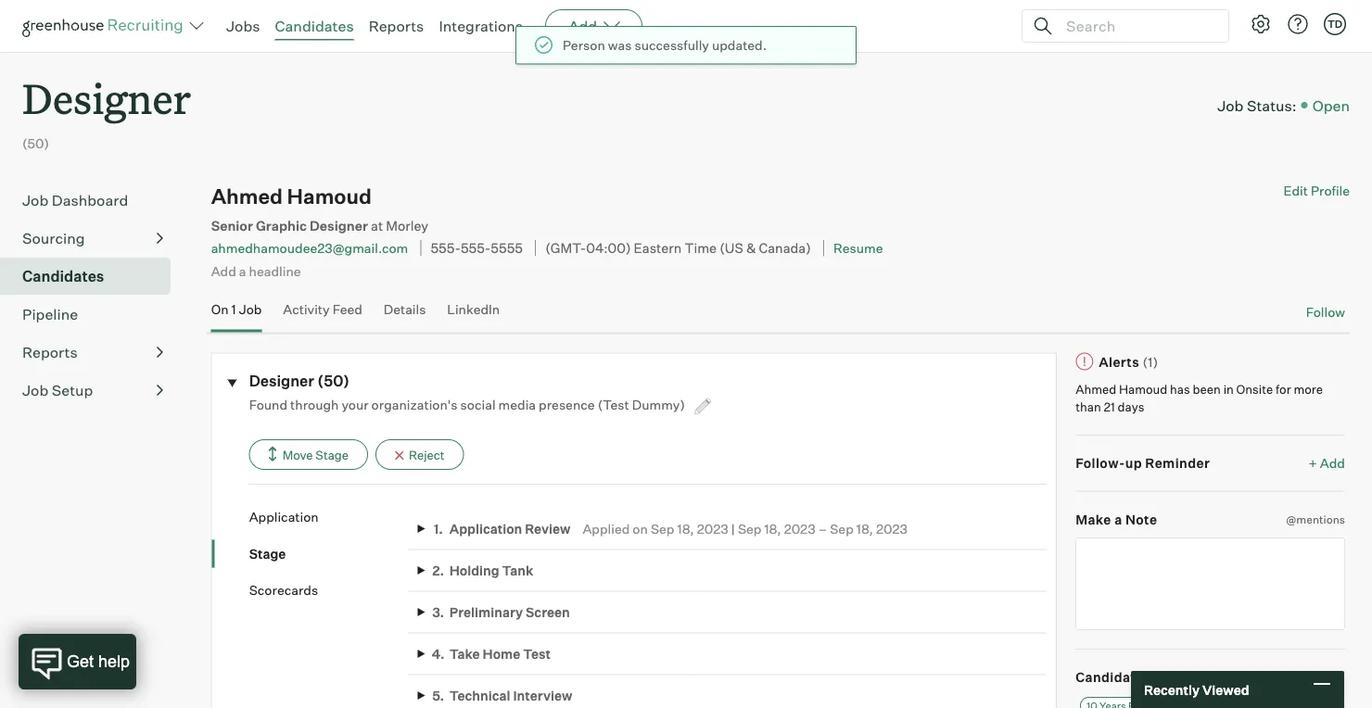Task type: describe. For each thing, give the bounding box(es) containing it.
1
[[231, 301, 236, 318]]

0 vertical spatial edit
[[1284, 183, 1308, 199]]

pipeline link
[[22, 303, 163, 326]]

note
[[1126, 512, 1158, 528]]

add for add
[[569, 17, 597, 35]]

ahmed hamoud has been in onsite for more than 21 days
[[1076, 382, 1323, 415]]

test
[[523, 646, 551, 662]]

screen
[[526, 605, 570, 621]]

1 sep from the left
[[651, 521, 675, 537]]

on
[[211, 301, 229, 318]]

integrations
[[439, 17, 523, 35]]

designer (50)
[[249, 372, 350, 391]]

open
[[1313, 96, 1350, 114]]

up
[[1126, 455, 1143, 472]]

4. take home test
[[432, 646, 551, 662]]

interview
[[513, 688, 573, 704]]

4.
[[432, 646, 445, 662]]

1 vertical spatial edit
[[1316, 670, 1341, 686]]

3 18, from the left
[[857, 521, 873, 537]]

1 555- from the left
[[431, 240, 461, 256]]

reminder
[[1146, 455, 1210, 472]]

was
[[608, 37, 632, 53]]

move
[[283, 448, 313, 462]]

2 555- from the left
[[461, 240, 491, 256]]

+ edit link
[[1300, 665, 1346, 691]]

hamoud for ahmed hamoud senior graphic designer at morley
[[287, 184, 372, 209]]

has
[[1170, 382, 1190, 397]]

sourcing link
[[22, 227, 163, 250]]

1 2023 from the left
[[697, 521, 729, 537]]

3.
[[432, 605, 444, 621]]

on 1 job
[[211, 301, 262, 318]]

jobs
[[226, 17, 260, 35]]

ahmedhamoudee23@gmail.com link
[[211, 240, 408, 256]]

details
[[384, 301, 426, 318]]

job for job setup
[[22, 381, 48, 400]]

morley
[[386, 217, 429, 234]]

+ for + edit
[[1305, 670, 1314, 686]]

designer link
[[22, 52, 191, 129]]

canada)
[[759, 240, 811, 256]]

2. holding tank
[[432, 563, 534, 579]]

td button
[[1324, 13, 1347, 35]]

(1)
[[1143, 354, 1159, 370]]

job for job dashboard
[[22, 191, 48, 210]]

feed
[[333, 301, 362, 318]]

sourcing
[[22, 229, 85, 248]]

(gmt-
[[545, 240, 586, 256]]

presence
[[539, 397, 595, 413]]

@mentions link
[[1287, 511, 1346, 529]]

your
[[342, 397, 369, 413]]

1 vertical spatial reports link
[[22, 341, 163, 364]]

resume link
[[834, 240, 883, 256]]

on
[[633, 521, 648, 537]]

on 1 job link
[[211, 301, 262, 329]]

technical
[[450, 688, 511, 704]]

preliminary
[[450, 605, 523, 621]]

found
[[249, 397, 288, 413]]

activity feed
[[283, 301, 362, 318]]

td
[[1328, 18, 1343, 30]]

1 vertical spatial reports
[[22, 343, 78, 362]]

job status:
[[1218, 96, 1297, 114]]

1. application review applied on  sep 18, 2023 | sep 18, 2023 – sep 18, 2023
[[434, 521, 908, 537]]

move stage
[[283, 448, 349, 462]]

1 horizontal spatial candidates link
[[275, 17, 354, 35]]

resume
[[834, 240, 883, 256]]

0 vertical spatial (50)
[[22, 136, 49, 152]]

social
[[461, 397, 496, 413]]

555-555-5555
[[431, 240, 523, 256]]

1 vertical spatial (50)
[[317, 372, 350, 391]]

add button
[[545, 9, 643, 43]]

profile
[[1311, 183, 1350, 199]]

follow link
[[1306, 303, 1346, 321]]

review
[[525, 521, 571, 537]]

5555
[[491, 240, 523, 256]]

job setup link
[[22, 379, 163, 402]]

organization's
[[372, 397, 458, 413]]

media
[[499, 397, 536, 413]]

follow-up reminder
[[1076, 455, 1210, 472]]

details link
[[384, 301, 426, 329]]

activity
[[283, 301, 330, 318]]

edit profile
[[1284, 183, 1350, 199]]

status:
[[1247, 96, 1297, 114]]

linkedin link
[[447, 301, 500, 329]]

3 2023 from the left
[[876, 521, 908, 537]]

job dashboard
[[22, 191, 128, 210]]

make
[[1076, 512, 1112, 528]]

job dashboard link
[[22, 189, 163, 212]]

scorecards link
[[249, 582, 409, 600]]

Search text field
[[1062, 13, 1212, 39]]

+ add link
[[1309, 455, 1346, 473]]



Task type: vqa. For each thing, say whether or not it's contained in the screenshot.
third the edit goal icon from the top of the page
no



Task type: locate. For each thing, give the bounding box(es) containing it.
at
[[371, 217, 383, 234]]

stage link
[[249, 545, 409, 563]]

2023 left |
[[697, 521, 729, 537]]

home
[[483, 646, 520, 662]]

onsite
[[1237, 382, 1273, 397]]

1 horizontal spatial 18,
[[765, 521, 781, 537]]

designer for designer (50)
[[249, 372, 314, 391]]

person was successfully updated.
[[563, 37, 767, 53]]

0 horizontal spatial stage
[[249, 546, 286, 562]]

graphic
[[256, 217, 307, 234]]

(test
[[598, 397, 629, 413]]

hamoud for ahmed hamoud has been in onsite for more than 21 days
[[1119, 382, 1168, 397]]

1 horizontal spatial reports
[[369, 17, 424, 35]]

sep
[[651, 521, 675, 537], [738, 521, 762, 537], [830, 521, 854, 537]]

0 vertical spatial hamoud
[[287, 184, 372, 209]]

+ right viewed
[[1305, 670, 1314, 686]]

1 horizontal spatial application
[[450, 521, 522, 537]]

in
[[1224, 382, 1234, 397]]

0 horizontal spatial add
[[211, 263, 236, 279]]

jobs link
[[226, 17, 260, 35]]

job inside job dashboard link
[[22, 191, 48, 210]]

designer down greenhouse recruiting image
[[22, 70, 191, 125]]

holding
[[450, 563, 500, 579]]

job inside the 'job setup' link
[[22, 381, 48, 400]]

candidates link right jobs at the left top of page
[[275, 17, 354, 35]]

candidates down sourcing
[[22, 267, 104, 286]]

hamoud up the days
[[1119, 382, 1168, 397]]

alerts (1)
[[1099, 354, 1159, 370]]

1 vertical spatial stage
[[249, 546, 286, 562]]

reports
[[369, 17, 424, 35], [22, 343, 78, 362]]

0 horizontal spatial sep
[[651, 521, 675, 537]]

ahmed up senior
[[211, 184, 283, 209]]

–
[[819, 521, 827, 537]]

1 horizontal spatial reports link
[[369, 17, 424, 35]]

than
[[1076, 400, 1101, 415]]

1 vertical spatial candidates
[[22, 267, 104, 286]]

alerts
[[1099, 354, 1140, 370]]

add up on
[[211, 263, 236, 279]]

0 horizontal spatial 18,
[[677, 521, 694, 537]]

+ edit
[[1305, 670, 1341, 686]]

td button
[[1321, 9, 1350, 39]]

reports left integrations
[[369, 17, 424, 35]]

+ up @mentions
[[1309, 455, 1318, 472]]

viewed
[[1203, 682, 1250, 698]]

(50) up through
[[317, 372, 350, 391]]

add up person
[[569, 17, 597, 35]]

add for add a headline
[[211, 263, 236, 279]]

1 vertical spatial ahmed
[[1076, 382, 1117, 397]]

555- left 5555
[[431, 240, 461, 256]]

application up 2. holding tank
[[450, 521, 522, 537]]

add up @mentions
[[1320, 455, 1346, 472]]

None text field
[[1076, 538, 1346, 631]]

configure image
[[1250, 13, 1272, 35]]

18, right on
[[677, 521, 694, 537]]

job inside on 1 job link
[[239, 301, 262, 318]]

1 horizontal spatial stage
[[316, 448, 349, 462]]

ahmed
[[211, 184, 283, 209], [1076, 382, 1117, 397]]

2 horizontal spatial add
[[1320, 455, 1346, 472]]

555-
[[431, 240, 461, 256], [461, 240, 491, 256]]

hamoud inside 'ahmed hamoud has been in onsite for more than 21 days'
[[1119, 382, 1168, 397]]

sep right on
[[651, 521, 675, 537]]

edit
[[1284, 183, 1308, 199], [1316, 670, 1341, 686]]

job setup
[[22, 381, 93, 400]]

2 18, from the left
[[765, 521, 781, 537]]

stage inside move stage button
[[316, 448, 349, 462]]

person
[[563, 37, 605, 53]]

1.
[[434, 521, 443, 537]]

dummy)
[[632, 397, 685, 413]]

0 vertical spatial stage
[[316, 448, 349, 462]]

ahmed for ahmed hamoud senior graphic designer at morley
[[211, 184, 283, 209]]

0 vertical spatial candidates
[[275, 17, 354, 35]]

designer
[[22, 70, 191, 125], [310, 217, 368, 234], [249, 372, 314, 391]]

0 vertical spatial +
[[1309, 455, 1318, 472]]

2 2023 from the left
[[784, 521, 816, 537]]

(50)
[[22, 136, 49, 152], [317, 372, 350, 391]]

ahmed for ahmed hamoud has been in onsite for more than 21 days
[[1076, 382, 1117, 397]]

designer inside ahmed hamoud senior graphic designer at morley
[[310, 217, 368, 234]]

been
[[1193, 382, 1221, 397]]

reject
[[409, 448, 445, 462]]

senior
[[211, 217, 253, 234]]

(50) up job dashboard on the top of the page
[[22, 136, 49, 152]]

found through your organization's social media presence (test dummy)
[[249, 397, 688, 413]]

move stage button
[[249, 440, 368, 470]]

1 horizontal spatial add
[[569, 17, 597, 35]]

updated.
[[712, 37, 767, 53]]

a left note
[[1115, 512, 1123, 528]]

1 horizontal spatial 2023
[[784, 521, 816, 537]]

0 horizontal spatial (50)
[[22, 136, 49, 152]]

dashboard
[[52, 191, 128, 210]]

+ inside + edit link
[[1305, 670, 1314, 686]]

ahmed up the than
[[1076, 382, 1117, 397]]

1 vertical spatial designer
[[310, 217, 368, 234]]

reject button
[[376, 440, 464, 470]]

stage right move at bottom
[[316, 448, 349, 462]]

job up sourcing
[[22, 191, 48, 210]]

sep right |
[[738, 521, 762, 537]]

ahmedhamoudee23@gmail.com
[[211, 240, 408, 256]]

candidates link down the sourcing link
[[22, 265, 163, 288]]

linkedin
[[447, 301, 500, 318]]

application link
[[249, 508, 409, 526]]

hamoud up the ahmedhamoudee23@gmail.com link on the top left
[[287, 184, 372, 209]]

+ inside + add link
[[1309, 455, 1318, 472]]

candidate tags
[[1076, 670, 1179, 686]]

|
[[731, 521, 735, 537]]

1 horizontal spatial ahmed
[[1076, 382, 1117, 397]]

2 sep from the left
[[738, 521, 762, 537]]

designer up the ahmedhamoudee23@gmail.com link on the top left
[[310, 217, 368, 234]]

applied
[[583, 521, 630, 537]]

recently
[[1144, 682, 1200, 698]]

0 horizontal spatial hamoud
[[287, 184, 372, 209]]

make a note
[[1076, 512, 1158, 528]]

0 horizontal spatial candidates
[[22, 267, 104, 286]]

2 horizontal spatial 18,
[[857, 521, 873, 537]]

2 horizontal spatial sep
[[830, 521, 854, 537]]

0 horizontal spatial edit
[[1284, 183, 1308, 199]]

job right 1
[[239, 301, 262, 318]]

2 horizontal spatial 2023
[[876, 521, 908, 537]]

ahmed inside 'ahmed hamoud has been in onsite for more than 21 days'
[[1076, 382, 1117, 397]]

0 vertical spatial reports
[[369, 17, 424, 35]]

0 horizontal spatial ahmed
[[211, 184, 283, 209]]

1 vertical spatial hamoud
[[1119, 382, 1168, 397]]

integrations link
[[439, 17, 523, 35]]

0 vertical spatial candidates link
[[275, 17, 354, 35]]

1 horizontal spatial a
[[1115, 512, 1123, 528]]

edit profile link
[[1284, 183, 1350, 199]]

follow
[[1306, 304, 1346, 321]]

application up stage 'link'
[[249, 509, 319, 525]]

sep right the –
[[830, 521, 854, 537]]

0 horizontal spatial 2023
[[697, 521, 729, 537]]

stage
[[316, 448, 349, 462], [249, 546, 286, 562]]

reports link down pipeline link
[[22, 341, 163, 364]]

0 horizontal spatial reports link
[[22, 341, 163, 364]]

1 horizontal spatial candidates
[[275, 17, 354, 35]]

activity feed link
[[283, 301, 362, 329]]

18, right |
[[765, 521, 781, 537]]

successfully
[[635, 37, 709, 53]]

follow-
[[1076, 455, 1126, 472]]

1 horizontal spatial hamoud
[[1119, 382, 1168, 397]]

0 horizontal spatial a
[[239, 263, 246, 279]]

time
[[685, 240, 717, 256]]

0 vertical spatial a
[[239, 263, 246, 279]]

1 18, from the left
[[677, 521, 694, 537]]

555- up linkedin
[[461, 240, 491, 256]]

add
[[569, 17, 597, 35], [211, 263, 236, 279], [1320, 455, 1346, 472]]

add inside popup button
[[569, 17, 597, 35]]

for
[[1276, 382, 1292, 397]]

1 horizontal spatial sep
[[738, 521, 762, 537]]

5.
[[432, 688, 444, 704]]

stage up "scorecards"
[[249, 546, 286, 562]]

designer for designer
[[22, 70, 191, 125]]

1 vertical spatial add
[[211, 263, 236, 279]]

candidate
[[1076, 670, 1144, 686]]

greenhouse recruiting image
[[22, 15, 189, 37]]

0 horizontal spatial candidates link
[[22, 265, 163, 288]]

ahmed hamoud senior graphic designer at morley
[[211, 184, 429, 234]]

recently viewed
[[1144, 682, 1250, 698]]

2023 left the –
[[784, 521, 816, 537]]

hamoud inside ahmed hamoud senior graphic designer at morley
[[287, 184, 372, 209]]

ahmed inside ahmed hamoud senior graphic designer at morley
[[211, 184, 283, 209]]

(us
[[720, 240, 744, 256]]

scorecards
[[249, 582, 318, 599]]

1 vertical spatial candidates link
[[22, 265, 163, 288]]

designer up found
[[249, 372, 314, 391]]

04:00)
[[586, 240, 631, 256]]

2 vertical spatial designer
[[249, 372, 314, 391]]

reports down pipeline
[[22, 343, 78, 362]]

job left status:
[[1218, 96, 1244, 114]]

1 vertical spatial a
[[1115, 512, 1123, 528]]

a left headline
[[239, 263, 246, 279]]

a for make
[[1115, 512, 1123, 528]]

18, right the –
[[857, 521, 873, 537]]

0 horizontal spatial reports
[[22, 343, 78, 362]]

0 horizontal spatial application
[[249, 509, 319, 525]]

1 horizontal spatial (50)
[[317, 372, 350, 391]]

0 vertical spatial reports link
[[369, 17, 424, 35]]

job left setup
[[22, 381, 48, 400]]

2023 right the –
[[876, 521, 908, 537]]

0 vertical spatial add
[[569, 17, 597, 35]]

stage inside stage 'link'
[[249, 546, 286, 562]]

0 vertical spatial designer
[[22, 70, 191, 125]]

0 vertical spatial ahmed
[[211, 184, 283, 209]]

headline
[[249, 263, 301, 279]]

job for job status:
[[1218, 96, 1244, 114]]

reports link left integrations
[[369, 17, 424, 35]]

+ for + add
[[1309, 455, 1318, 472]]

2 vertical spatial add
[[1320, 455, 1346, 472]]

candidates right jobs at the left top of page
[[275, 17, 354, 35]]

@mentions
[[1287, 512, 1346, 526]]

a for add
[[239, 263, 246, 279]]

3 sep from the left
[[830, 521, 854, 537]]

add a headline
[[211, 263, 301, 279]]

take
[[450, 646, 480, 662]]

1 horizontal spatial edit
[[1316, 670, 1341, 686]]

1 vertical spatial +
[[1305, 670, 1314, 686]]



